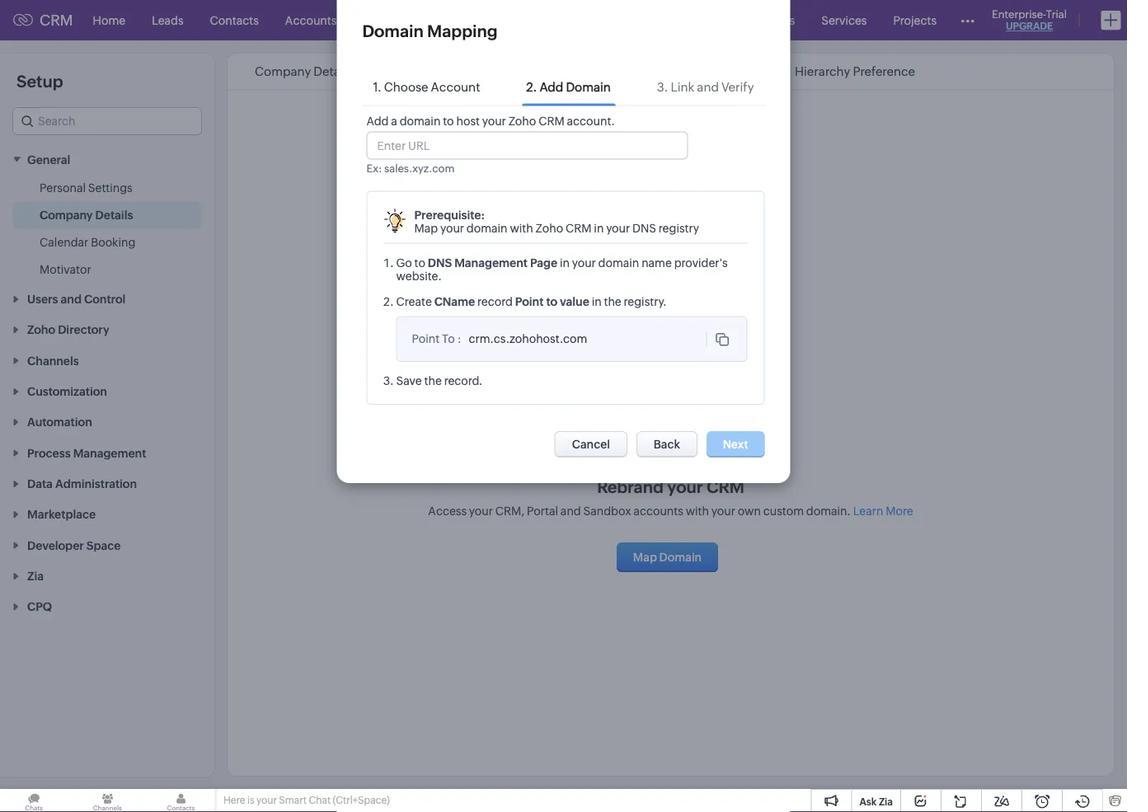 Task type: locate. For each thing, give the bounding box(es) containing it.
0 horizontal spatial to
[[414, 256, 426, 269]]

motivator
[[40, 263, 91, 276]]

company details link down accounts
[[252, 64, 355, 79]]

domain up management
[[467, 221, 508, 235]]

0 vertical spatial map
[[414, 221, 438, 235]]

trial
[[1046, 8, 1067, 20]]

tab list
[[362, 69, 765, 106]]

in right value
[[592, 295, 602, 308]]

to
[[442, 332, 455, 345]]

dns left registry
[[633, 221, 656, 235]]

crm up in your domain name provider's website.
[[566, 221, 592, 235]]

with up the page on the left
[[510, 221, 533, 235]]

0 vertical spatial company details link
[[252, 64, 355, 79]]

deals
[[363, 14, 392, 27]]

dns
[[633, 221, 656, 235], [428, 256, 452, 269]]

1 horizontal spatial map
[[633, 551, 657, 564]]

in up in your domain name provider's website.
[[594, 221, 604, 235]]

1 horizontal spatial add
[[540, 80, 564, 94]]

0 vertical spatial domain mapping
[[362, 21, 498, 40]]

0 horizontal spatial dns
[[428, 256, 452, 269]]

map up website.
[[414, 221, 438, 235]]

domain.
[[806, 505, 851, 518]]

record
[[478, 295, 513, 308], [444, 374, 479, 387]]

with
[[510, 221, 533, 235], [686, 505, 709, 518]]

domain inside tab
[[566, 80, 611, 94]]

company details link
[[252, 64, 355, 79], [40, 206, 133, 223]]

domain inside list
[[471, 64, 516, 79]]

account
[[431, 80, 480, 94]]

crm inside prerequisite: map your domain with zoho crm in your dns registry
[[566, 221, 592, 235]]

2 horizontal spatial to
[[546, 295, 558, 308]]

map domain
[[633, 551, 702, 564]]

record up the point to : crm.cs.zohohost.com
[[478, 295, 513, 308]]

tasks link
[[406, 0, 461, 40]]

1 vertical spatial company details
[[40, 208, 133, 221]]

personal
[[40, 181, 86, 194]]

save
[[396, 374, 422, 387]]

holidays link
[[713, 64, 768, 79]]

tasks
[[419, 14, 448, 27]]

1 horizontal spatial mapping
[[519, 64, 570, 79]]

1 horizontal spatial to
[[443, 114, 454, 127]]

booking
[[91, 235, 135, 249]]

0 vertical spatial domain
[[400, 114, 441, 127]]

list
[[240, 54, 930, 89]]

sandbox
[[584, 505, 631, 518]]

personal settings link
[[40, 179, 133, 196]]

company down accounts link on the left top
[[255, 64, 311, 79]]

0 vertical spatial company details
[[255, 64, 353, 79]]

your up go to dns management page
[[440, 221, 464, 235]]

0 horizontal spatial company
[[40, 208, 93, 221]]

create menu image
[[1101, 10, 1122, 30]]

1 vertical spatial domain mapping
[[471, 64, 570, 79]]

1 vertical spatial with
[[686, 505, 709, 518]]

(ctrl+space)
[[333, 795, 390, 806]]

your right host
[[482, 114, 506, 127]]

0 vertical spatial in
[[594, 221, 604, 235]]

rebrand your crm access your crm, portal and sandbox accounts with your own custom domain. learn more
[[428, 478, 914, 518]]

domain for add
[[400, 114, 441, 127]]

add left a
[[367, 114, 389, 127]]

calendar
[[40, 235, 89, 249]]

company details
[[255, 64, 353, 79], [40, 208, 133, 221]]

tab panel containing add a domain to host your zoho crm account.
[[362, 114, 765, 405]]

zoho up enter url text field at the top of the page
[[509, 114, 536, 127]]

domain inside in your domain name provider's website.
[[598, 256, 639, 269]]

details inside company details link
[[95, 208, 133, 221]]

with right accounts
[[686, 505, 709, 518]]

company
[[255, 64, 311, 79], [40, 208, 93, 221]]

0 horizontal spatial domain
[[400, 114, 441, 127]]

details
[[314, 64, 353, 79], [95, 208, 133, 221]]

your
[[482, 114, 506, 127], [440, 221, 464, 235], [606, 221, 630, 235], [572, 256, 596, 269], [667, 478, 703, 496], [469, 505, 493, 518], [712, 505, 736, 518], [257, 795, 277, 806]]

learn
[[853, 505, 884, 518]]

create cname record point to value in the registry.
[[396, 295, 667, 308]]

1 vertical spatial to
[[414, 256, 426, 269]]

record for point
[[478, 295, 513, 308]]

point left to
[[412, 332, 440, 345]]

details up 'booking'
[[95, 208, 133, 221]]

domain mapping up 2.
[[471, 64, 570, 79]]

1 vertical spatial in
[[560, 256, 570, 269]]

registry
[[659, 221, 699, 235]]

the
[[604, 295, 622, 308], [424, 374, 442, 387]]

zoho
[[509, 114, 536, 127], [536, 221, 563, 235]]

2 horizontal spatial domain
[[598, 256, 639, 269]]

your left registry
[[606, 221, 630, 235]]

domain mapping
[[362, 21, 498, 40], [471, 64, 570, 79]]

Enter URL text field
[[367, 132, 687, 159]]

1 vertical spatial details
[[95, 208, 133, 221]]

record down :
[[444, 374, 479, 387]]

contacts image
[[147, 789, 215, 812]]

cancel
[[572, 438, 610, 451]]

company details down "personal settings"
[[40, 208, 133, 221]]

2 vertical spatial in
[[592, 295, 602, 308]]

to left host
[[443, 114, 454, 127]]

provider's
[[674, 256, 728, 269]]

and
[[561, 505, 581, 518]]

to left value
[[546, 295, 558, 308]]

add right 2.
[[540, 80, 564, 94]]

point up crm.cs.zohohost.com
[[515, 295, 544, 308]]

in
[[594, 221, 604, 235], [560, 256, 570, 269], [592, 295, 602, 308]]

map
[[414, 221, 438, 235], [633, 551, 657, 564]]

1 vertical spatial mapping
[[519, 64, 570, 79]]

channels image
[[74, 789, 141, 812]]

1 horizontal spatial point
[[515, 295, 544, 308]]

in inside prerequisite: map your domain with zoho crm in your dns registry
[[594, 221, 604, 235]]

.
[[479, 374, 483, 387]]

back button
[[636, 431, 698, 458]]

here
[[223, 795, 245, 806]]

domain
[[400, 114, 441, 127], [467, 221, 508, 235], [598, 256, 639, 269]]

crm up enter url text field at the top of the page
[[539, 114, 565, 127]]

hierarchy preference
[[795, 64, 915, 79]]

1 vertical spatial map
[[633, 551, 657, 564]]

1 horizontal spatial company
[[255, 64, 311, 79]]

chats image
[[0, 789, 68, 812]]

company details down accounts
[[255, 64, 353, 79]]

mapping up 2.
[[519, 64, 570, 79]]

chat
[[309, 795, 331, 806]]

1 vertical spatial record
[[444, 374, 479, 387]]

upgrade
[[1006, 21, 1053, 32]]

0 vertical spatial company
[[255, 64, 311, 79]]

list containing company details
[[240, 54, 930, 89]]

1 horizontal spatial dns
[[633, 221, 656, 235]]

motivator link
[[40, 261, 91, 277]]

contacts
[[210, 14, 259, 27]]

domain left name
[[598, 256, 639, 269]]

ask
[[860, 796, 877, 807]]

2 vertical spatial domain
[[598, 256, 639, 269]]

0 vertical spatial record
[[478, 295, 513, 308]]

1 horizontal spatial company details link
[[252, 64, 355, 79]]

1 vertical spatial the
[[424, 374, 442, 387]]

add inside tab
[[540, 80, 564, 94]]

crm inside rebrand your crm access your crm, portal and sandbox accounts with your own custom domain. learn more
[[707, 478, 745, 496]]

projects
[[894, 14, 937, 27]]

0 vertical spatial mapping
[[427, 21, 498, 40]]

domain inside button
[[659, 551, 702, 564]]

0 vertical spatial add
[[540, 80, 564, 94]]

mapping
[[427, 21, 498, 40], [519, 64, 570, 79]]

mapping up account
[[427, 21, 498, 40]]

0 horizontal spatial with
[[510, 221, 533, 235]]

record for .
[[444, 374, 479, 387]]

dns right go
[[428, 256, 452, 269]]

back
[[654, 438, 680, 451]]

1 vertical spatial company details link
[[40, 206, 133, 223]]

point
[[515, 295, 544, 308], [412, 332, 440, 345]]

1 horizontal spatial domain
[[467, 221, 508, 235]]

details down accounts link on the left top
[[314, 64, 353, 79]]

company details link down "personal settings"
[[40, 206, 133, 223]]

general button
[[0, 144, 214, 174]]

0 vertical spatial dns
[[633, 221, 656, 235]]

crm up the own
[[707, 478, 745, 496]]

tab panel
[[362, 114, 765, 405]]

access
[[428, 505, 467, 518]]

0 horizontal spatial details
[[95, 208, 133, 221]]

1 vertical spatial point
[[412, 332, 440, 345]]

1 horizontal spatial the
[[604, 295, 622, 308]]

0 horizontal spatial mapping
[[427, 21, 498, 40]]

0 vertical spatial point
[[515, 295, 544, 308]]

zoho up the page on the left
[[536, 221, 563, 235]]

0 vertical spatial with
[[510, 221, 533, 235]]

crm
[[40, 12, 73, 29], [539, 114, 565, 127], [566, 221, 592, 235], [707, 478, 745, 496]]

leads
[[152, 14, 184, 27]]

1 vertical spatial dns
[[428, 256, 452, 269]]

in right the page on the left
[[560, 256, 570, 269]]

0 horizontal spatial add
[[367, 114, 389, 127]]

company up calendar on the top left of the page
[[40, 208, 93, 221]]

meetings
[[474, 14, 524, 27]]

0 horizontal spatial company details
[[40, 208, 133, 221]]

company inside general region
[[40, 208, 93, 221]]

1 vertical spatial company
[[40, 208, 93, 221]]

crm link
[[13, 12, 73, 29]]

to
[[443, 114, 454, 127], [414, 256, 426, 269], [546, 295, 558, 308]]

0 vertical spatial details
[[314, 64, 353, 79]]

website.
[[396, 269, 442, 282]]

domain up account.
[[566, 80, 611, 94]]

dns inside prerequisite: map your domain with zoho crm in your dns registry
[[633, 221, 656, 235]]

1 vertical spatial zoho
[[536, 221, 563, 235]]

hierarchy
[[795, 64, 851, 79]]

to right go
[[414, 256, 426, 269]]

1 vertical spatial add
[[367, 114, 389, 127]]

domain mapping up 1. choose account tab
[[362, 21, 498, 40]]

1 horizontal spatial company details
[[255, 64, 353, 79]]

accounts
[[285, 14, 337, 27]]

domain down accounts
[[659, 551, 702, 564]]

domain right a
[[400, 114, 441, 127]]

general region
[[0, 174, 214, 283]]

0 vertical spatial to
[[443, 114, 454, 127]]

domain up account
[[471, 64, 516, 79]]

1 vertical spatial domain
[[467, 221, 508, 235]]

0 horizontal spatial map
[[414, 221, 438, 235]]

your up accounts
[[667, 478, 703, 496]]

0 horizontal spatial company details link
[[40, 206, 133, 223]]

1 horizontal spatial details
[[314, 64, 353, 79]]

add
[[540, 80, 564, 94], [367, 114, 389, 127]]

domain for in
[[598, 256, 639, 269]]

the right save
[[424, 374, 442, 387]]

your left crm,
[[469, 505, 493, 518]]

1 horizontal spatial with
[[686, 505, 709, 518]]

create
[[396, 295, 432, 308]]

0 horizontal spatial point
[[412, 332, 440, 345]]

map down accounts
[[633, 551, 657, 564]]

0 horizontal spatial the
[[424, 374, 442, 387]]

your up value
[[572, 256, 596, 269]]

the left registry.
[[604, 295, 622, 308]]



Task type: vqa. For each thing, say whether or not it's contained in the screenshot.
with to the top
yes



Task type: describe. For each thing, give the bounding box(es) containing it.
name
[[642, 256, 672, 269]]

general
[[27, 153, 70, 166]]

holidays
[[716, 64, 765, 79]]

save the record .
[[396, 374, 483, 387]]

mapping inside list
[[519, 64, 570, 79]]

0 vertical spatial the
[[604, 295, 622, 308]]

go
[[396, 256, 412, 269]]

1.
[[373, 80, 382, 94]]

zoho inside prerequisite: map your domain with zoho crm in your dns registry
[[536, 221, 563, 235]]

enterprise-
[[992, 8, 1046, 20]]

0 vertical spatial zoho
[[509, 114, 536, 127]]

1. choose account tab
[[369, 69, 484, 105]]

2 vertical spatial to
[[546, 295, 558, 308]]

in inside in your domain name provider's website.
[[560, 256, 570, 269]]

your left the own
[[712, 505, 736, 518]]

products
[[747, 14, 795, 27]]

domain inside prerequisite: map your domain with zoho crm in your dns registry
[[467, 221, 508, 235]]

point inside the point to : crm.cs.zohohost.com
[[412, 332, 440, 345]]

management
[[455, 256, 528, 269]]

map inside prerequisite: map your domain with zoho crm in your dns registry
[[414, 221, 438, 235]]

details inside list
[[314, 64, 353, 79]]

products link
[[734, 0, 808, 40]]

meetings link
[[461, 0, 537, 40]]

your inside in your domain name provider's website.
[[572, 256, 596, 269]]

projects link
[[880, 0, 950, 40]]

value
[[560, 295, 590, 308]]

services
[[822, 14, 867, 27]]

setup
[[16, 72, 63, 91]]

map inside button
[[633, 551, 657, 564]]

domain mapping inside list
[[471, 64, 570, 79]]

contacts link
[[197, 0, 272, 40]]

more
[[886, 505, 914, 518]]

settings
[[88, 181, 133, 194]]

portal
[[527, 505, 558, 518]]

ex:
[[367, 162, 382, 174]]

prerequisite: map your domain with zoho crm in your dns registry
[[414, 208, 699, 235]]

:
[[457, 332, 461, 345]]

map domain button
[[617, 543, 718, 572]]

company inside list
[[255, 64, 311, 79]]

calendar booking
[[40, 235, 135, 249]]

1. choose account
[[373, 80, 480, 94]]

calendar booking link
[[40, 234, 135, 250]]

with inside prerequisite: map your domain with zoho crm in your dns registry
[[510, 221, 533, 235]]

is
[[247, 795, 255, 806]]

tab list containing 1. choose account
[[362, 69, 765, 106]]

crm left 'home' link
[[40, 12, 73, 29]]

cancel button
[[555, 431, 628, 458]]

leads link
[[139, 0, 197, 40]]

here is your smart chat (ctrl+space)
[[223, 795, 390, 806]]

2. add domain
[[526, 80, 611, 94]]

account.
[[567, 114, 615, 127]]

a
[[391, 114, 397, 127]]

create menu element
[[1091, 0, 1127, 40]]

crm.cs.zohohost.com
[[469, 332, 588, 346]]

personal settings
[[40, 181, 133, 194]]

accounts link
[[272, 0, 350, 40]]

host
[[456, 114, 480, 127]]

hierarchy preference link
[[793, 64, 918, 79]]

point to : crm.cs.zohohost.com
[[412, 332, 588, 346]]

in your domain name provider's website.
[[396, 256, 728, 282]]

domain up choose
[[362, 21, 424, 40]]

2.
[[526, 80, 537, 94]]

services link
[[808, 0, 880, 40]]

accounts
[[634, 505, 684, 518]]

enterprise-trial upgrade
[[992, 8, 1067, 32]]

crm,
[[495, 505, 525, 518]]

home link
[[80, 0, 139, 40]]

2. add domain tab
[[522, 69, 615, 105]]

go to dns management page
[[396, 256, 558, 269]]

company details inside general region
[[40, 208, 133, 221]]

own
[[738, 505, 761, 518]]

preference
[[853, 64, 915, 79]]

ask zia
[[860, 796, 893, 807]]

deals link
[[350, 0, 406, 40]]

choose
[[384, 80, 428, 94]]

add a domain to host your zoho crm account.
[[367, 114, 615, 127]]

registry.
[[624, 295, 667, 308]]

smart
[[279, 795, 307, 806]]

zia
[[879, 796, 893, 807]]

sales.xyz.com
[[384, 162, 455, 174]]

with inside rebrand your crm access your crm, portal and sandbox accounts with your own custom domain. learn more
[[686, 505, 709, 518]]

home
[[93, 14, 125, 27]]

your right is
[[257, 795, 277, 806]]

page
[[530, 256, 558, 269]]



